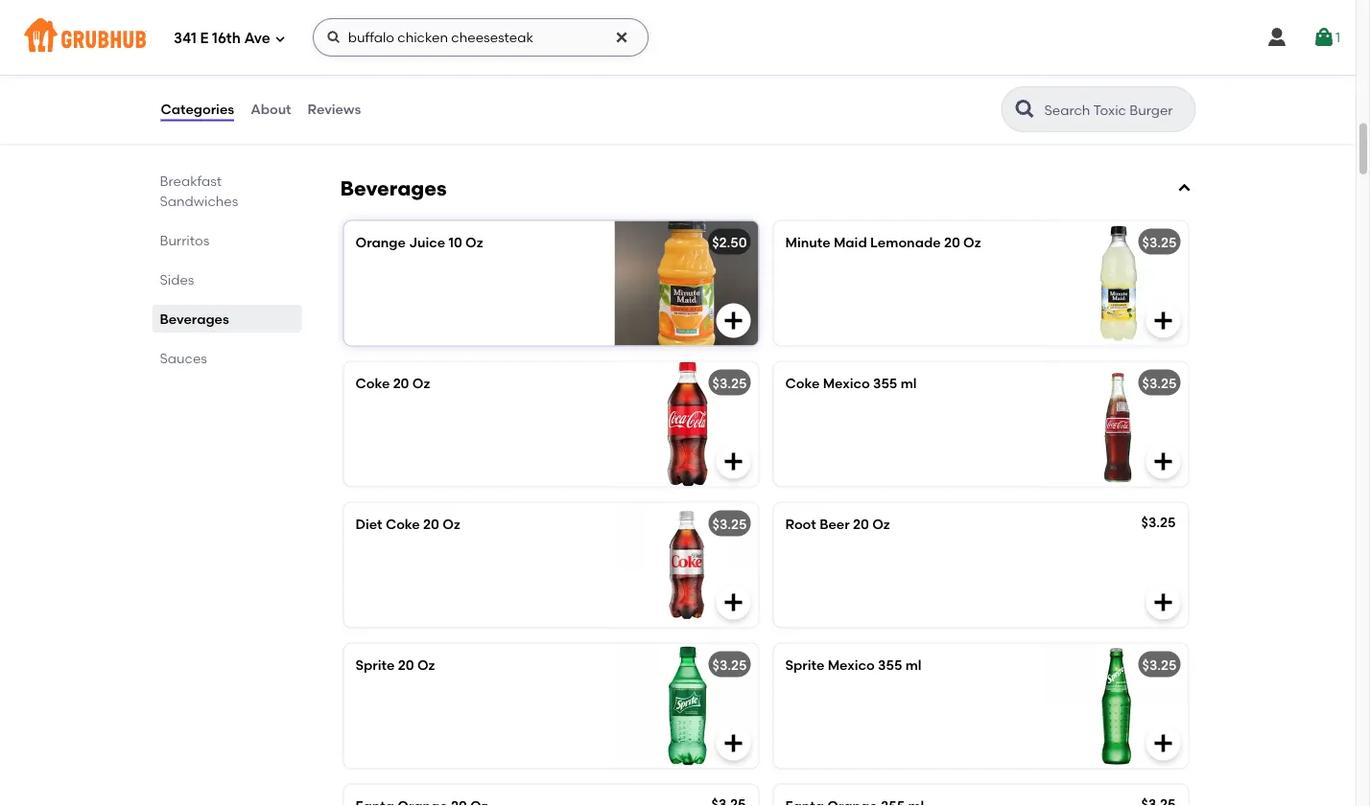 Task type: vqa. For each thing, say whether or not it's contained in the screenshot.
related
no



Task type: locate. For each thing, give the bounding box(es) containing it.
beer
[[819, 516, 850, 532]]

0 vertical spatial mexico
[[823, 375, 870, 391]]

sauces
[[160, 350, 207, 366]]

0 horizontal spatial sprite
[[355, 657, 395, 673]]

1 vertical spatial beverages
[[160, 311, 229, 327]]

beverages up orange
[[340, 176, 447, 200]]

2 sprite from the left
[[785, 657, 824, 673]]

sprite
[[355, 657, 395, 673], [785, 657, 824, 673]]

20
[[944, 234, 960, 250], [393, 375, 409, 391], [423, 516, 439, 532], [853, 516, 869, 532], [398, 657, 414, 673]]

lemonade
[[870, 234, 941, 250]]

$2.50
[[712, 234, 747, 250]]

coke for coke mexico 355 ml
[[785, 375, 820, 391]]

svg image
[[1312, 26, 1335, 49], [326, 30, 341, 45], [614, 30, 629, 45], [274, 33, 286, 45], [722, 732, 745, 755]]

maid
[[834, 234, 867, 250]]

beverages tab
[[160, 309, 294, 329]]

ml for coke mexico 355 ml
[[901, 375, 917, 391]]

svg image for minute maid lemonade 20 oz
[[1152, 309, 1175, 332]]

oz
[[465, 234, 483, 250], [963, 234, 981, 250], [412, 375, 430, 391], [443, 516, 460, 532], [872, 516, 890, 532], [417, 657, 435, 673]]

svg image
[[1265, 26, 1288, 49], [1152, 99, 1175, 122], [1177, 181, 1192, 196], [722, 309, 745, 332], [1152, 309, 1175, 332], [722, 450, 745, 473], [1152, 450, 1175, 473], [722, 591, 745, 614], [1152, 591, 1175, 614], [1152, 732, 1175, 755]]

rounds
[[395, 24, 444, 40]]

341
[[174, 30, 197, 47]]

diet coke 20 oz image
[[615, 503, 758, 628]]

sprite mexico 355 ml image
[[1044, 644, 1188, 769]]

svg image inside main navigation navigation
[[1265, 26, 1288, 49]]

mexico
[[823, 375, 870, 391], [828, 657, 875, 673]]

16th
[[212, 30, 241, 47]]

1 horizontal spatial beverages
[[340, 176, 447, 200]]

hash-
[[355, 24, 395, 40]]

$3.25 for sprite 20 oz
[[712, 657, 747, 673]]

0 vertical spatial ml
[[901, 375, 917, 391]]

root
[[785, 516, 816, 532]]

$3.25 for diet coke 20 oz
[[712, 516, 747, 532]]

hash-rounds
[[355, 24, 444, 40]]

main navigation navigation
[[0, 0, 1356, 75]]

reviews
[[308, 101, 361, 117]]

coke
[[355, 375, 390, 391], [785, 375, 820, 391], [386, 516, 420, 532]]

0 horizontal spatial beverages
[[160, 311, 229, 327]]

ml
[[901, 375, 917, 391], [905, 657, 922, 673]]

ml for sprite mexico 355 ml
[[905, 657, 922, 673]]

1 vertical spatial 355
[[878, 657, 902, 673]]

0 vertical spatial beverages
[[340, 176, 447, 200]]

sprite for sprite 20 oz
[[355, 657, 395, 673]]

$3.25 for coke mexico 355 ml
[[1142, 375, 1177, 391]]

coke 20 oz
[[355, 375, 430, 391]]

hash rounds image
[[615, 11, 758, 136]]

breakfast sandwiches tab
[[160, 171, 294, 211]]

1 horizontal spatial sprite
[[785, 657, 824, 673]]

svg image for orange juice 10 oz
[[722, 309, 745, 332]]

root beer 20 oz
[[785, 516, 890, 532]]

beverages
[[340, 176, 447, 200], [160, 311, 229, 327]]

hash-rounds button
[[344, 11, 758, 136]]

coke for coke 20 oz
[[355, 375, 390, 391]]

orange juice 10 oz
[[355, 234, 483, 250]]

beverages inside tab
[[160, 311, 229, 327]]

355 for sprite mexico 355 ml
[[878, 657, 902, 673]]

1 sprite from the left
[[355, 657, 395, 673]]

1 vertical spatial mexico
[[828, 657, 875, 673]]

$3.25 for coke 20 oz
[[712, 375, 747, 391]]

$3.25
[[1142, 234, 1177, 250], [712, 375, 747, 391], [1142, 375, 1177, 391], [1141, 514, 1176, 530], [712, 516, 747, 532], [712, 657, 747, 673], [1142, 657, 1177, 673]]

1 vertical spatial ml
[[905, 657, 922, 673]]

coke 20 oz image
[[615, 362, 758, 487]]

svg image inside beverages button
[[1177, 181, 1192, 196]]

sandwiches
[[160, 193, 238, 209]]

0 vertical spatial 355
[[873, 375, 897, 391]]

355
[[873, 375, 897, 391], [878, 657, 902, 673]]

svg image for coke 20 oz
[[722, 450, 745, 473]]

sides tab
[[160, 270, 294, 290]]

single hash brown image
[[1044, 11, 1188, 136]]

juice
[[409, 234, 445, 250]]

e
[[200, 30, 209, 47]]

1 button
[[1312, 20, 1340, 55]]

beverages up sauces
[[160, 311, 229, 327]]

10
[[448, 234, 462, 250]]

burritos
[[160, 232, 209, 248]]

sprite mexico 355 ml
[[785, 657, 922, 673]]

sprite for sprite mexico 355 ml
[[785, 657, 824, 673]]

sauces tab
[[160, 348, 294, 368]]

Search Toxic Burger search field
[[1042, 101, 1189, 119]]

mexico for sprite
[[828, 657, 875, 673]]



Task type: describe. For each thing, give the bounding box(es) containing it.
341 e 16th ave
[[174, 30, 270, 47]]

minute maid lemonade 20 oz
[[785, 234, 981, 250]]

burritos tab
[[160, 230, 294, 250]]

coke mexico 355 ml
[[785, 375, 917, 391]]

beverages inside button
[[340, 176, 447, 200]]

sprite 20 oz
[[355, 657, 435, 673]]

breakfast
[[160, 173, 222, 189]]

beverages button
[[336, 175, 1196, 202]]

sides
[[160, 272, 194, 288]]

categories button
[[160, 75, 235, 144]]

svg image inside 1 button
[[1312, 26, 1335, 49]]

mexico for coke
[[823, 375, 870, 391]]

orange juice 10 oz image
[[615, 221, 758, 346]]

reviews button
[[307, 75, 362, 144]]

breakfast sandwiches
[[160, 173, 238, 209]]

svg image for sprite mexico 355 ml
[[1152, 732, 1175, 755]]

search icon image
[[1014, 98, 1037, 121]]

1
[[1335, 29, 1340, 45]]

$3.25 for minute maid lemonade 20 oz
[[1142, 234, 1177, 250]]

about
[[251, 101, 291, 117]]

$3.25 for sprite mexico 355 ml
[[1142, 657, 1177, 673]]

diet
[[355, 516, 382, 532]]

355 for coke mexico 355 ml
[[873, 375, 897, 391]]

svg image for diet coke 20 oz
[[722, 591, 745, 614]]

minute maid lemonade 20 oz image
[[1044, 221, 1188, 346]]

ave
[[244, 30, 270, 47]]

orange
[[355, 234, 406, 250]]

about button
[[250, 75, 292, 144]]

minute
[[785, 234, 830, 250]]

svg image for root beer 20 oz
[[1152, 591, 1175, 614]]

Search for food, convenience, alcohol... search field
[[313, 18, 648, 57]]

sprite 20 oz image
[[615, 644, 758, 769]]

categories
[[161, 101, 234, 117]]

coke mexico 355 ml image
[[1044, 362, 1188, 487]]

diet coke 20 oz
[[355, 516, 460, 532]]

svg image for coke mexico 355 ml
[[1152, 450, 1175, 473]]



